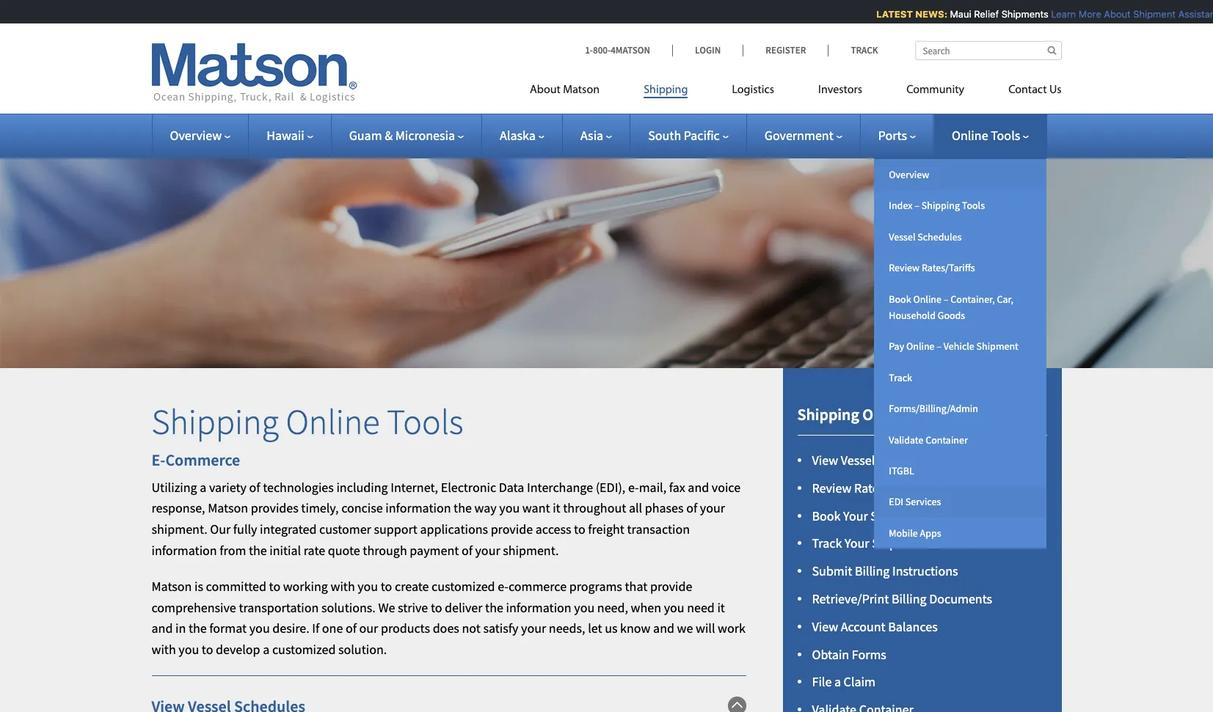 Task type: vqa. For each thing, say whether or not it's contained in the screenshot.
Registration within the Registration for Matson Navigation Company
no



Task type: locate. For each thing, give the bounding box(es) containing it.
it inside matson is committed to working with you to create customized e-commerce programs that provide comprehensive transportation solutions. we strive to deliver the information you need, when you need it and in the format you desire. if one of our products does not satisfy your needs, let us know and we will work with you to develop a customized solution.
[[718, 600, 725, 617]]

0 horizontal spatial track
[[812, 536, 842, 553]]

1-800-4matson link
[[585, 44, 673, 57]]

0 vertical spatial tools
[[991, 127, 1021, 144]]

rates/tariffs down itgbl
[[855, 480, 923, 497]]

a right develop
[[263, 642, 270, 659]]

your
[[700, 500, 725, 517], [475, 543, 501, 560], [521, 621, 546, 638]]

0 horizontal spatial it
[[553, 500, 561, 517]]

and
[[688, 479, 709, 496], [152, 621, 173, 638], [654, 621, 675, 638]]

the
[[454, 500, 472, 517], [249, 543, 267, 560], [485, 600, 504, 617], [189, 621, 207, 638]]

about matson link
[[530, 77, 622, 107]]

file a claim link
[[812, 674, 876, 691]]

of down applications
[[462, 543, 473, 560]]

1 horizontal spatial vessel
[[889, 230, 916, 244]]

0 vertical spatial book
[[889, 293, 912, 306]]

online for shipping online tool links
[[863, 404, 909, 425]]

overview link for index – shipping tools
[[875, 159, 1047, 190]]

services
[[906, 496, 942, 509]]

billing
[[855, 563, 890, 580], [892, 591, 927, 608]]

0 vertical spatial your
[[844, 508, 868, 525]]

and left in
[[152, 621, 173, 638]]

track your shipment link
[[812, 536, 926, 553]]

apps
[[920, 527, 942, 540]]

shipment.
[[152, 522, 208, 538], [503, 543, 559, 560]]

book up household
[[889, 293, 912, 306]]

4matson
[[611, 44, 651, 57]]

data
[[499, 479, 525, 496]]

to inside support applications provide access to freight transaction information from the initial rate quote through payment of your shipment.
[[574, 522, 586, 538]]

about right more
[[1100, 8, 1127, 20]]

customized up 'deliver'
[[432, 578, 495, 595]]

2 horizontal spatial and
[[688, 479, 709, 496]]

track link up investors
[[829, 44, 879, 57]]

shipment
[[1129, 8, 1171, 20], [977, 340, 1019, 353], [871, 508, 925, 525], [872, 536, 926, 553]]

asia link
[[581, 127, 612, 144]]

0 vertical spatial overview link
[[170, 127, 231, 144]]

1 vertical spatial shipment.
[[503, 543, 559, 560]]

1 vertical spatial matson
[[208, 500, 248, 517]]

0 horizontal spatial overview link
[[170, 127, 231, 144]]

2 horizontal spatial information
[[506, 600, 572, 617]]

south pacific link
[[648, 127, 729, 144]]

vessel schedules link
[[875, 222, 1047, 253]]

learn
[[1047, 8, 1072, 20]]

rates/tariffs
[[922, 262, 976, 275], [855, 480, 923, 497]]

shipping up vessel schedules
[[922, 199, 960, 212]]

working
[[283, 578, 328, 595]]

a for utilizing
[[200, 479, 207, 496]]

shipment. down response,
[[152, 522, 208, 538]]

tools down contact us link
[[991, 127, 1021, 144]]

it
[[553, 500, 561, 517], [718, 600, 725, 617]]

support
[[374, 522, 418, 538]]

1 horizontal spatial tools
[[962, 199, 985, 212]]

overview link for hawaii
[[170, 127, 231, 144]]

to up the does
[[431, 600, 442, 617]]

2 vertical spatial information
[[506, 600, 572, 617]]

documents
[[930, 591, 993, 608]]

track link
[[829, 44, 879, 57], [875, 363, 1047, 394]]

0 vertical spatial track link
[[829, 44, 879, 57]]

asia
[[581, 127, 604, 144]]

2 view from the top
[[812, 619, 839, 636]]

response,
[[152, 500, 205, 517]]

0 vertical spatial information
[[386, 500, 451, 517]]

0 horizontal spatial shipment.
[[152, 522, 208, 538]]

view up obtain
[[812, 619, 839, 636]]

e- up all
[[628, 479, 639, 496]]

– left vehicle
[[937, 340, 942, 353]]

latest news: maui relief shipments learn more about shipment assistanc
[[872, 8, 1214, 20]]

transportation
[[239, 600, 319, 617]]

to up transportation
[[269, 578, 281, 595]]

online inside shipping online tool links section
[[863, 404, 909, 425]]

online inside pay online – vehicle shipment link
[[907, 340, 935, 353]]

logistics
[[732, 84, 775, 96]]

with
[[331, 578, 355, 595], [152, 642, 176, 659]]

a right file
[[835, 674, 841, 691]]

review up book your shipment link
[[812, 480, 852, 497]]

Search search field
[[915, 41, 1062, 60]]

a left variety
[[200, 479, 207, 496]]

shipment. inside utilizing a variety of technologies including internet, electronic data interchange (edi), e-mail, fax and voice response, matson provides timely, concise information the way you want it throughout all phases of your shipment. our fully
[[152, 522, 208, 538]]

review inside shipping online tool links section
[[812, 480, 852, 497]]

1 vertical spatial provide
[[650, 578, 693, 595]]

1 vertical spatial with
[[152, 642, 176, 659]]

claim
[[844, 674, 876, 691]]

guam & micronesia
[[349, 127, 455, 144]]

and right fax
[[688, 479, 709, 496]]

strive
[[398, 600, 428, 617]]

it right want
[[553, 500, 561, 517]]

shipment. down "access"
[[503, 543, 559, 560]]

shipping inside section
[[798, 404, 860, 425]]

provide down want
[[491, 522, 533, 538]]

0 horizontal spatial e-
[[498, 578, 509, 595]]

schedules down validate
[[878, 452, 935, 469]]

0 horizontal spatial book
[[812, 508, 841, 525]]

track for the top track "link"
[[851, 44, 879, 57]]

rates/tariffs down vessel schedules link at the top
[[922, 262, 976, 275]]

1 horizontal spatial with
[[331, 578, 355, 595]]

your down applications
[[475, 543, 501, 560]]

1 vertical spatial your
[[845, 536, 870, 553]]

track your shipment
[[812, 536, 926, 553]]

online for shipping online tools
[[286, 400, 380, 444]]

shipping up commerce
[[152, 400, 279, 444]]

1 horizontal spatial track
[[851, 44, 879, 57]]

0 vertical spatial view
[[812, 452, 839, 469]]

tools
[[991, 127, 1021, 144], [962, 199, 985, 212], [387, 400, 464, 444]]

0 vertical spatial customized
[[432, 578, 495, 595]]

2 horizontal spatial –
[[944, 293, 949, 306]]

review rates/tariffs down vessel schedules
[[889, 262, 976, 275]]

2 vertical spatial –
[[937, 340, 942, 353]]

learn more about shipment assistanc link
[[1047, 8, 1214, 20]]

pay
[[889, 340, 905, 353]]

of left our
[[346, 621, 357, 638]]

– up 'goods'
[[944, 293, 949, 306]]

information up is
[[152, 543, 217, 560]]

assistanc
[[1174, 8, 1214, 20]]

shipping for shipping online tools
[[152, 400, 279, 444]]

track down the pay
[[889, 371, 913, 385]]

with down in
[[152, 642, 176, 659]]

0 vertical spatial e-
[[628, 479, 639, 496]]

1 horizontal spatial review
[[889, 262, 920, 275]]

0 vertical spatial matson
[[563, 84, 600, 96]]

track link down vehicle
[[875, 363, 1047, 394]]

800-
[[593, 44, 611, 57]]

index – shipping tools
[[889, 199, 985, 212]]

tools up internet,
[[387, 400, 464, 444]]

1 vertical spatial overview
[[889, 168, 930, 181]]

0 vertical spatial it
[[553, 500, 561, 517]]

it right need
[[718, 600, 725, 617]]

0 vertical spatial a
[[200, 479, 207, 496]]

your for book
[[844, 508, 868, 525]]

your down book your shipment
[[845, 536, 870, 553]]

1 vertical spatial overview link
[[875, 159, 1047, 190]]

freight
[[588, 522, 625, 538]]

matson inside top menu navigation
[[563, 84, 600, 96]]

2 vertical spatial a
[[835, 674, 841, 691]]

customized down if
[[272, 642, 336, 659]]

1 vertical spatial billing
[[892, 591, 927, 608]]

2 vertical spatial your
[[521, 621, 546, 638]]

0 horizontal spatial billing
[[855, 563, 890, 580]]

track down latest
[[851, 44, 879, 57]]

1 vertical spatial rates/tariffs
[[855, 480, 923, 497]]

online
[[952, 127, 989, 144], [914, 293, 942, 306], [907, 340, 935, 353], [286, 400, 380, 444], [863, 404, 909, 425]]

1 horizontal spatial matson
[[208, 500, 248, 517]]

provide inside matson is committed to working with you to create customized e-commerce programs that provide comprehensive transportation solutions. we strive to deliver the information you need, when you need it and in the format you desire. if one of our products does not satisfy your needs, let us know and we will work with you to develop a customized solution.
[[650, 578, 693, 595]]

0 horizontal spatial tools
[[387, 400, 464, 444]]

goods
[[938, 309, 966, 322]]

2 horizontal spatial a
[[835, 674, 841, 691]]

1 vertical spatial –
[[944, 293, 949, 306]]

e-
[[628, 479, 639, 496], [498, 578, 509, 595]]

in
[[175, 621, 186, 638]]

you up 'let'
[[574, 600, 595, 617]]

book for book your shipment
[[812, 508, 841, 525]]

1 horizontal spatial overview link
[[875, 159, 1047, 190]]

1 vertical spatial review
[[812, 480, 852, 497]]

index
[[889, 199, 913, 212]]

1 vertical spatial tools
[[962, 199, 985, 212]]

billing down track your shipment link
[[855, 563, 890, 580]]

1 vertical spatial track
[[889, 371, 913, 385]]

0 vertical spatial vessel
[[889, 230, 916, 244]]

ports
[[879, 127, 908, 144]]

0 horizontal spatial about
[[530, 84, 561, 96]]

index – shipping tools link
[[875, 190, 1047, 222]]

None search field
[[915, 41, 1062, 60]]

0 horizontal spatial matson
[[152, 578, 192, 595]]

billing up balances
[[892, 591, 927, 608]]

0 vertical spatial review
[[889, 262, 920, 275]]

with up 'solutions.'
[[331, 578, 355, 595]]

review rates/tariffs link up the container,
[[875, 253, 1047, 284]]

the right in
[[189, 621, 207, 638]]

online right the pay
[[907, 340, 935, 353]]

track up submit
[[812, 536, 842, 553]]

0 horizontal spatial information
[[152, 543, 217, 560]]

e- up the 'satisfy'
[[498, 578, 509, 595]]

0 horizontal spatial your
[[475, 543, 501, 560]]

– right index
[[915, 199, 920, 212]]

your down voice
[[700, 500, 725, 517]]

0 horizontal spatial review
[[812, 480, 852, 497]]

payment
[[410, 543, 459, 560]]

1 vertical spatial information
[[152, 543, 217, 560]]

file a claim
[[812, 674, 876, 691]]

online down community link
[[952, 127, 989, 144]]

matson down variety
[[208, 500, 248, 517]]

0 vertical spatial with
[[331, 578, 355, 595]]

0 vertical spatial shipment.
[[152, 522, 208, 538]]

tools up vessel schedules link at the top
[[962, 199, 985, 212]]

0 horizontal spatial –
[[915, 199, 920, 212]]

overview
[[170, 127, 222, 144], [889, 168, 930, 181]]

way
[[475, 500, 497, 517]]

review rates/tariffs
[[889, 262, 976, 275], [812, 480, 923, 497]]

hawaii
[[267, 127, 304, 144]]

1 vertical spatial a
[[263, 642, 270, 659]]

–
[[915, 199, 920, 212], [944, 293, 949, 306], [937, 340, 942, 353]]

2 horizontal spatial tools
[[991, 127, 1021, 144]]

matson left is
[[152, 578, 192, 595]]

shipping inside top menu navigation
[[644, 84, 688, 96]]

1 vertical spatial view
[[812, 619, 839, 636]]

track inside shipping online tool links section
[[812, 536, 842, 553]]

schedules inside shipping online tool links section
[[878, 452, 935, 469]]

0 vertical spatial your
[[700, 500, 725, 517]]

electronic
[[441, 479, 496, 496]]

0 horizontal spatial overview
[[170, 127, 222, 144]]

online up validate
[[863, 404, 909, 425]]

desire.
[[273, 621, 310, 638]]

we
[[378, 600, 395, 617]]

– inside book online – container, car, household goods
[[944, 293, 949, 306]]

a
[[200, 479, 207, 496], [263, 642, 270, 659], [835, 674, 841, 691]]

vessel left itgbl
[[841, 452, 875, 469]]

format
[[209, 621, 247, 638]]

1 horizontal spatial a
[[263, 642, 270, 659]]

contact
[[1009, 84, 1047, 96]]

book inside book online – container, car, household goods
[[889, 293, 912, 306]]

2 horizontal spatial your
[[700, 500, 725, 517]]

community link
[[885, 77, 987, 107]]

1 vertical spatial about
[[530, 84, 561, 96]]

information down internet,
[[386, 500, 451, 517]]

commerce
[[166, 450, 240, 471]]

and left we
[[654, 621, 675, 638]]

1 horizontal spatial it
[[718, 600, 725, 617]]

car,
[[997, 293, 1014, 306]]

online up including
[[286, 400, 380, 444]]

(edi),
[[596, 479, 626, 496]]

about inside top menu navigation
[[530, 84, 561, 96]]

1 horizontal spatial e-
[[628, 479, 639, 496]]

overview for index – shipping tools
[[889, 168, 930, 181]]

review down vessel schedules
[[889, 262, 920, 275]]

your right the 'satisfy'
[[521, 621, 546, 638]]

shipping up the "view vessel schedules" link
[[798, 404, 860, 425]]

book for book online – container, car, household goods
[[889, 293, 912, 306]]

vessel down index
[[889, 230, 916, 244]]

2 vertical spatial track
[[812, 536, 842, 553]]

book up "track your shipment"
[[812, 508, 841, 525]]

you down data
[[500, 500, 520, 517]]

0 vertical spatial overview
[[170, 127, 222, 144]]

top menu navigation
[[530, 77, 1062, 107]]

0 horizontal spatial customized
[[272, 642, 336, 659]]

online inside book online – container, car, household goods
[[914, 293, 942, 306]]

1 vertical spatial customized
[[272, 642, 336, 659]]

to down format
[[202, 642, 213, 659]]

shipping up south
[[644, 84, 688, 96]]

you down in
[[179, 642, 199, 659]]

about up alaska "link"
[[530, 84, 561, 96]]

0 vertical spatial schedules
[[918, 230, 962, 244]]

1 vertical spatial it
[[718, 600, 725, 617]]

1 horizontal spatial overview
[[889, 168, 930, 181]]

provide up the when
[[650, 578, 693, 595]]

products
[[381, 621, 430, 638]]

the down the fully
[[249, 543, 267, 560]]

phases
[[645, 500, 684, 517]]

news:
[[911, 8, 943, 20]]

1 horizontal spatial provide
[[650, 578, 693, 595]]

login link
[[673, 44, 743, 57]]

1 vertical spatial e-
[[498, 578, 509, 595]]

1 vertical spatial book
[[812, 508, 841, 525]]

1 vertical spatial vessel
[[841, 452, 875, 469]]

0 vertical spatial provide
[[491, 522, 533, 538]]

1 horizontal spatial billing
[[892, 591, 927, 608]]

a inside utilizing a variety of technologies including internet, electronic data interchange (edi), e-mail, fax and voice response, matson provides timely, concise information the way you want it throughout all phases of your shipment. our fully
[[200, 479, 207, 496]]

1 horizontal spatial –
[[937, 340, 942, 353]]

view up book your shipment link
[[812, 452, 839, 469]]

track for track your shipment
[[812, 536, 842, 553]]

matson down 1-
[[563, 84, 600, 96]]

government
[[765, 127, 834, 144]]

1 vertical spatial your
[[475, 543, 501, 560]]

0 vertical spatial billing
[[855, 563, 890, 580]]

1 vertical spatial schedules
[[878, 452, 935, 469]]

alaska link
[[500, 127, 545, 144]]

1 horizontal spatial information
[[386, 500, 451, 517]]

about
[[1100, 8, 1127, 20], [530, 84, 561, 96]]

track inside "link"
[[889, 371, 913, 385]]

programs
[[570, 578, 623, 595]]

review rates/tariffs up book your shipment link
[[812, 480, 923, 497]]

information
[[386, 500, 451, 517], [152, 543, 217, 560], [506, 600, 572, 617]]

1 view from the top
[[812, 452, 839, 469]]

information down 'commerce'
[[506, 600, 572, 617]]

the down electronic
[[454, 500, 472, 517]]

2 vertical spatial matson
[[152, 578, 192, 595]]

of inside matson is committed to working with you to create customized e-commerce programs that provide comprehensive transportation solutions. we strive to deliver the information you need, when you need it and in the format you desire. if one of our products does not satisfy your needs, let us know and we will work with you to develop a customized solution.
[[346, 621, 357, 638]]

integrated
[[260, 522, 317, 538]]

1-800-4matson
[[585, 44, 651, 57]]

book inside shipping online tool links section
[[812, 508, 841, 525]]

provides
[[251, 500, 299, 517]]

internet,
[[391, 479, 438, 496]]

a inside shipping online tool links section
[[835, 674, 841, 691]]

itgbl link
[[875, 456, 1047, 487]]

0 horizontal spatial vessel
[[841, 452, 875, 469]]

to down 'throughout'
[[574, 522, 586, 538]]

investors link
[[797, 77, 885, 107]]

review rates/tariffs link up book your shipment link
[[812, 480, 923, 497]]

solution.
[[338, 642, 387, 659]]

of inside support applications provide access to freight transaction information from the initial rate quote through payment of your shipment.
[[462, 543, 473, 560]]

guam & micronesia link
[[349, 127, 464, 144]]

a inside matson is committed to working with you to create customized e-commerce programs that provide comprehensive transportation solutions. we strive to deliver the information you need, when you need it and in the format you desire. if one of our products does not satisfy your needs, let us know and we will work with you to develop a customized solution.
[[263, 642, 270, 659]]

schedules down index – shipping tools
[[918, 230, 962, 244]]

your up "track your shipment"
[[844, 508, 868, 525]]

online up household
[[914, 293, 942, 306]]



Task type: describe. For each thing, give the bounding box(es) containing it.
your inside utilizing a variety of technologies including internet, electronic data interchange (edi), e-mail, fax and voice response, matson provides timely, concise information the way you want it throughout all phases of your shipment. our fully
[[700, 500, 725, 517]]

create
[[395, 578, 429, 595]]

maui
[[946, 8, 967, 20]]

0 vertical spatial –
[[915, 199, 920, 212]]

view for view vessel schedules
[[812, 452, 839, 469]]

including
[[337, 479, 388, 496]]

backtop image
[[728, 698, 746, 713]]

fully
[[233, 522, 257, 538]]

1 vertical spatial review rates/tariffs link
[[812, 480, 923, 497]]

of right variety
[[249, 479, 260, 496]]

contact us
[[1009, 84, 1062, 96]]

you down transportation
[[249, 621, 270, 638]]

retrieve/print
[[812, 591, 890, 608]]

solutions.
[[322, 600, 376, 617]]

community
[[907, 84, 965, 96]]

validate container link
[[875, 425, 1047, 456]]

throughout
[[563, 500, 627, 517]]

need,
[[598, 600, 629, 617]]

matson is committed to working with you to create customized e-commerce programs that provide comprehensive transportation solutions. we strive to deliver the information you need, when you need it and in the format you desire. if one of our products does not satisfy your needs, let us know and we will work with you to develop a customized solution.
[[152, 578, 746, 659]]

and inside utilizing a variety of technologies including internet, electronic data interchange (edi), e-mail, fax and voice response, matson provides timely, concise information the way you want it throughout all phases of your shipment. our fully
[[688, 479, 709, 496]]

forms
[[852, 647, 887, 664]]

when
[[631, 600, 662, 617]]

forms/billing/admin
[[889, 402, 979, 416]]

itgbl
[[889, 465, 915, 478]]

quote
[[328, 543, 360, 560]]

online for pay online – vehicle shipment
[[907, 340, 935, 353]]

e- inside utilizing a variety of technologies including internet, electronic data interchange (edi), e-mail, fax and voice response, matson provides timely, concise information the way you want it throughout all phases of your shipment. our fully
[[628, 479, 639, 496]]

to up "we"
[[381, 578, 392, 595]]

needs,
[[549, 621, 586, 638]]

e- inside matson is committed to working with you to create customized e-commerce programs that provide comprehensive transportation solutions. we strive to deliver the information you need, when you need it and in the format you desire. if one of our products does not satisfy your needs, let us know and we will work with you to develop a customized solution.
[[498, 578, 509, 595]]

– for container,
[[944, 293, 949, 306]]

tool
[[912, 404, 942, 425]]

customer
[[319, 522, 371, 538]]

1 horizontal spatial about
[[1100, 8, 1127, 20]]

shipments
[[997, 8, 1044, 20]]

shipping online tool links
[[798, 404, 982, 425]]

of right phases on the right bottom
[[687, 500, 698, 517]]

review rates/tariffs inside shipping online tool links section
[[812, 480, 923, 497]]

view for view account balances
[[812, 619, 839, 636]]

validate
[[889, 434, 924, 447]]

through
[[363, 543, 407, 560]]

it inside utilizing a variety of technologies including internet, electronic data interchange (edi), e-mail, fax and voice response, matson provides timely, concise information the way you want it throughout all phases of your shipment. our fully
[[553, 500, 561, 517]]

support applications provide access to freight transaction information from the initial rate quote through payment of your shipment.
[[152, 522, 690, 560]]

a for file
[[835, 674, 841, 691]]

book your shipment
[[812, 508, 925, 525]]

1 vertical spatial track link
[[875, 363, 1047, 394]]

1 horizontal spatial and
[[654, 621, 675, 638]]

&
[[385, 127, 393, 144]]

south pacific
[[648, 127, 720, 144]]

0 horizontal spatial and
[[152, 621, 173, 638]]

edi services link
[[875, 487, 1047, 518]]

us
[[1050, 84, 1062, 96]]

matson inside utilizing a variety of technologies including internet, electronic data interchange (edi), e-mail, fax and voice response, matson provides timely, concise information the way you want it throughout all phases of your shipment. our fully
[[208, 500, 248, 517]]

online for book online – container, car, household goods
[[914, 293, 942, 306]]

commerce
[[509, 578, 567, 595]]

know
[[621, 621, 651, 638]]

view account balances
[[812, 619, 938, 636]]

shipping online tools
[[152, 400, 464, 444]]

login
[[695, 44, 721, 57]]

shipping for shipping online tool links
[[798, 404, 860, 425]]

utilizing
[[152, 479, 197, 496]]

ports link
[[879, 127, 916, 144]]

matson inside matson is committed to working with you to create customized e-commerce programs that provide comprehensive transportation solutions. we strive to deliver the information you need, when you need it and in the format you desire. if one of our products does not satisfy your needs, let us know and we will work with you to develop a customized solution.
[[152, 578, 192, 595]]

that
[[625, 578, 648, 595]]

customer inputing information via laptop to matson's online tools. image
[[0, 135, 1214, 368]]

more
[[1075, 8, 1097, 20]]

shipping link
[[622, 77, 710, 107]]

0 horizontal spatial with
[[152, 642, 176, 659]]

let
[[588, 621, 603, 638]]

mobile apps
[[889, 527, 942, 540]]

deliver
[[445, 600, 483, 617]]

transaction
[[627, 522, 690, 538]]

the up the 'satisfy'
[[485, 600, 504, 617]]

work
[[718, 621, 746, 638]]

relief
[[970, 8, 995, 20]]

the inside utilizing a variety of technologies including internet, electronic data interchange (edi), e-mail, fax and voice response, matson provides timely, concise information the way you want it throughout all phases of your shipment. our fully
[[454, 500, 472, 517]]

us
[[605, 621, 618, 638]]

rates/tariffs inside shipping online tool links section
[[855, 480, 923, 497]]

view vessel schedules
[[812, 452, 935, 469]]

you inside utilizing a variety of technologies including internet, electronic data interchange (edi), e-mail, fax and voice response, matson provides timely, concise information the way you want it throughout all phases of your shipment. our fully
[[500, 500, 520, 517]]

1 horizontal spatial customized
[[432, 578, 495, 595]]

pay online – vehicle shipment link
[[875, 331, 1047, 363]]

container,
[[951, 293, 995, 306]]

forms/billing/admin link
[[875, 394, 1047, 425]]

instructions
[[893, 563, 959, 580]]

contact us link
[[987, 77, 1062, 107]]

interchange
[[527, 479, 593, 496]]

edi
[[889, 496, 904, 509]]

blue matson logo with ocean, shipping, truck, rail and logistics written beneath it. image
[[152, 43, 357, 104]]

variety
[[209, 479, 247, 496]]

obtain
[[812, 647, 850, 664]]

develop
[[216, 642, 260, 659]]

container
[[926, 434, 968, 447]]

timely,
[[301, 500, 339, 517]]

submit billing instructions
[[812, 563, 959, 580]]

0 vertical spatial review rates/tariffs
[[889, 262, 976, 275]]

integrated customer
[[260, 522, 371, 538]]

the inside support applications provide access to freight transaction information from the initial rate quote through payment of your shipment.
[[249, 543, 267, 560]]

pacific
[[684, 127, 720, 144]]

shipping for shipping
[[644, 84, 688, 96]]

initial
[[270, 543, 301, 560]]

mail,
[[639, 479, 667, 496]]

your inside matson is committed to working with you to create customized e-commerce programs that provide comprehensive transportation solutions. we strive to deliver the information you need, when you need it and in the format you desire. if one of our products does not satisfy your needs, let us know and we will work with you to develop a customized solution.
[[521, 621, 546, 638]]

billing for retrieve/print
[[892, 591, 927, 608]]

0 vertical spatial rates/tariffs
[[922, 262, 976, 275]]

mobile
[[889, 527, 918, 540]]

utilizing a variety of technologies including internet, electronic data interchange (edi), e-mail, fax and voice response, matson provides timely, concise information the way you want it throughout all phases of your shipment. our fully
[[152, 479, 741, 538]]

2 vertical spatial tools
[[387, 400, 464, 444]]

book online – container, car, household goods
[[889, 293, 1014, 322]]

search image
[[1048, 46, 1057, 55]]

information inside matson is committed to working with you to create customized e-commerce programs that provide comprehensive transportation solutions. we strive to deliver the information you need, when you need it and in the format you desire. if one of our products does not satisfy your needs, let us know and we will work with you to develop a customized solution.
[[506, 600, 572, 617]]

e-
[[152, 450, 166, 471]]

fax
[[669, 479, 686, 496]]

all
[[629, 500, 643, 517]]

concise
[[342, 500, 383, 517]]

view account balances link
[[812, 619, 938, 636]]

household
[[889, 309, 936, 322]]

your for track
[[845, 536, 870, 553]]

obtain forms link
[[812, 647, 887, 664]]

– for vehicle
[[937, 340, 942, 353]]

you up we
[[664, 600, 685, 617]]

provide inside support applications provide access to freight transaction information from the initial rate quote through payment of your shipment.
[[491, 522, 533, 538]]

you up 'solutions.'
[[358, 578, 378, 595]]

information inside utilizing a variety of technologies including internet, electronic data interchange (edi), e-mail, fax and voice response, matson provides timely, concise information the way you want it throughout all phases of your shipment. our fully
[[386, 500, 451, 517]]

your inside support applications provide access to freight transaction information from the initial rate quote through payment of your shipment.
[[475, 543, 501, 560]]

shipment. inside support applications provide access to freight transaction information from the initial rate quote through payment of your shipment.
[[503, 543, 559, 560]]

vessel inside shipping online tool links section
[[841, 452, 875, 469]]

billing for submit
[[855, 563, 890, 580]]

retrieve/print billing documents
[[812, 591, 993, 608]]

information inside support applications provide access to freight transaction information from the initial rate quote through payment of your shipment.
[[152, 543, 217, 560]]

0 vertical spatial review rates/tariffs link
[[875, 253, 1047, 284]]

overview for hawaii
[[170, 127, 222, 144]]

shipping online tool links section
[[765, 368, 1080, 713]]



